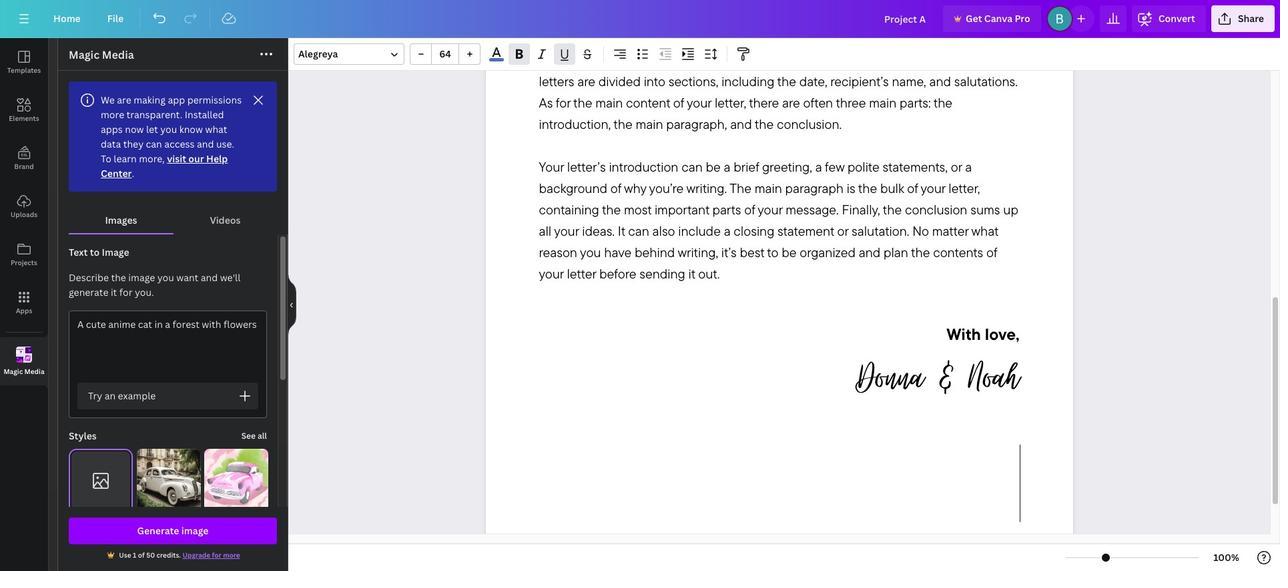 Task type: vqa. For each thing, say whether or not it's contained in the screenshot.
Canva Assistant image
no



Task type: describe. For each thing, give the bounding box(es) containing it.
are inside we are making app permissions more transparent. installed apps now let you know what data they can access and use. to learn more,
[[117, 93, 131, 106]]

also
[[653, 223, 676, 239]]

all inside your letter's introduction can be a brief greeting, a few polite statements, or a background of why you're writing. the main paragraph is the bulk of your letter, containing the most important parts of your message. finally, the conclusion sums up all your ideas. it can also include a closing statement or salutation. no matter what reason you have behind writing, it's best to be organized and plan the contents of your letter before sending it out.
[[539, 223, 552, 239]]

your letter's introduction can be a brief greeting, a few polite statements, or a background of why you're writing. the main paragraph is the bulk of your letter, containing the most important parts of your message. finally, the conclusion sums up all your ideas. it can also include a closing statement or salutation. no matter what reason you have behind writing, it's best to be organized and plan the contents of your letter before sending it out.
[[539, 158, 1022, 282]]

upgrade
[[183, 550, 210, 560]]

a left brief
[[724, 158, 731, 175]]

thinking
[[586, 30, 632, 47]]

can inside we are making app permissions more transparent. installed apps now let you know what data they can access and use. to learn more,
[[146, 138, 162, 150]]

before
[[600, 265, 637, 282]]

can up writing.
[[682, 158, 703, 175]]

describe the image you want and we'll generate it for you.
[[69, 271, 241, 299]]

your up conclusion
[[921, 180, 946, 197]]

it's
[[722, 244, 737, 261]]

brand button
[[0, 134, 48, 182]]

of right bulk
[[908, 180, 918, 197]]

apps
[[101, 123, 123, 136]]

the right is
[[859, 180, 878, 197]]

your up paragraph,
[[687, 94, 712, 111]]

app
[[168, 93, 185, 106]]

can inside "if you're thinking of writing a letter yourself, make your intentions clear from the start. you can be fun and creative or straightforward, depending on your needs. most letters are divided into sections, including the date, recipient's name, and salutations. as for the main content of your letter, there are often three main parts: the introduction, the main paragraph, and the conclusion."
[[564, 52, 585, 68]]

1 horizontal spatial or
[[838, 223, 849, 239]]

for inside "if you're thinking of writing a letter yourself, make your intentions clear from the start. you can be fun and creative or straightforward, depending on your needs. most letters are divided into sections, including the date, recipient's name, and salutations. as for the main content of your letter, there are often three main parts: the introduction, the main paragraph, and the conclusion."
[[556, 94, 571, 111]]

share
[[1239, 12, 1265, 25]]

be inside "if you're thinking of writing a letter yourself, make your intentions clear from the start. you can be fun and creative or straightforward, depending on your needs. most letters are divided into sections, including the date, recipient's name, and salutations. as for the main content of your letter, there are often three main parts: the introduction, the main paragraph, and the conclusion."
[[588, 52, 603, 68]]

parts
[[713, 201, 742, 218]]

parts:
[[900, 94, 931, 111]]

know
[[179, 123, 203, 136]]

file button
[[97, 5, 134, 32]]

letter inside your letter's introduction can be a brief greeting, a few polite statements, or a background of why you're writing. the main paragraph is the bulk of your letter, containing the most important parts of your message. finally, the conclusion sums up all your ideas. it can also include a closing statement or salutation. no matter what reason you have behind writing, it's best to be organized and plan the contents of your letter before sending it out.
[[567, 265, 597, 282]]

to
[[101, 152, 111, 165]]

you're inside "if you're thinking of writing a letter yourself, make your intentions clear from the start. you can be fun and creative or straightforward, depending on your needs. most letters are divided into sections, including the date, recipient's name, and salutations. as for the main content of your letter, there are often three main parts: the introduction, the main paragraph, and the conclusion."
[[549, 30, 583, 47]]

contents
[[934, 244, 984, 261]]

as
[[539, 94, 553, 111]]

making
[[134, 93, 166, 106]]

magic media button
[[0, 337, 48, 385]]

can right it
[[629, 223, 650, 239]]

image inside button
[[182, 524, 209, 537]]

2 vertical spatial be
[[782, 244, 797, 261]]

more inside we are making app permissions more transparent. installed apps now let you know what data they can access and use. to learn more,
[[101, 108, 124, 121]]

magic inside button
[[4, 366, 23, 376]]

donna
[[857, 350, 924, 405]]

sections,
[[669, 73, 719, 90]]

of up the closing
[[745, 201, 755, 218]]

letters
[[539, 73, 575, 90]]

the up introduction, at the left top of page
[[574, 94, 593, 111]]

2 vertical spatial for
[[212, 550, 222, 560]]

noa
[[969, 350, 1007, 405]]

images button
[[69, 208, 174, 233]]

a down the parts
[[724, 223, 731, 239]]

learn
[[114, 152, 137, 165]]

more,
[[139, 152, 165, 165]]

of left 'why'
[[611, 180, 622, 197]]

1 vertical spatial more
[[223, 550, 240, 560]]

videos button
[[174, 208, 277, 233]]

image inside "describe the image you want and we'll generate it for you."
[[128, 271, 155, 284]]

magic media inside magic media button
[[4, 366, 44, 376]]

there
[[749, 94, 780, 111]]

0 horizontal spatial to
[[90, 246, 100, 258]]

projects button
[[0, 230, 48, 278]]

introduction
[[609, 158, 679, 175]]

all inside see all button
[[258, 430, 267, 441]]

share button
[[1212, 5, 1276, 32]]

generate image
[[137, 524, 209, 537]]

&
[[937, 350, 956, 405]]

straightforward,
[[715, 52, 803, 68]]

credits.
[[157, 550, 181, 560]]

and inside we are making app permissions more transparent. installed apps now let you know what data they can access and use. to learn more,
[[197, 138, 214, 150]]

creative
[[652, 52, 698, 68]]

images
[[105, 214, 137, 226]]

few
[[825, 158, 845, 175]]

up
[[1004, 201, 1019, 218]]

greeting,
[[763, 158, 813, 175]]

have
[[605, 244, 632, 261]]

the down the "get"
[[961, 30, 980, 47]]

example
[[118, 389, 156, 402]]

1 vertical spatial be
[[706, 158, 721, 175]]

elements
[[9, 114, 39, 123]]

main down divided
[[596, 94, 623, 111]]

containing
[[539, 201, 600, 218]]

media inside button
[[24, 366, 44, 376]]

templates button
[[0, 38, 48, 86]]

introduction,
[[539, 116, 611, 132]]

finally,
[[842, 201, 881, 218]]

the
[[730, 180, 752, 197]]

the left date,
[[778, 73, 797, 90]]

1 horizontal spatial are
[[578, 73, 596, 90]]

0 vertical spatial media
[[102, 47, 134, 62]]

with love, donna & noa h
[[857, 324, 1020, 405]]

include
[[679, 223, 721, 239]]

most
[[958, 52, 986, 68]]

your up depending
[[815, 30, 840, 47]]

date,
[[800, 73, 828, 90]]

no
[[913, 223, 930, 239]]

projects
[[11, 258, 37, 267]]

letter, inside "if you're thinking of writing a letter yourself, make your intentions clear from the start. you can be fun and creative or straightforward, depending on your needs. most letters are divided into sections, including the date, recipient's name, and salutations. as for the main content of your letter, there are often three main parts: the introduction, the main paragraph, and the conclusion."
[[715, 94, 747, 111]]

you
[[539, 52, 560, 68]]

what inside we are making app permissions more transparent. installed apps now let you know what data they can access and use. to learn more,
[[205, 123, 227, 136]]

pro
[[1015, 12, 1031, 25]]

let
[[146, 123, 158, 136]]

visit
[[167, 152, 186, 165]]

the down bulk
[[883, 201, 902, 218]]

styles
[[69, 429, 97, 442]]

intentions
[[843, 30, 899, 47]]

100% button
[[1206, 547, 1249, 568]]

50
[[146, 550, 155, 560]]

main down content
[[636, 116, 664, 132]]

1 horizontal spatial magic
[[69, 47, 100, 62]]

convert
[[1159, 12, 1196, 25]]

alegreya
[[299, 47, 338, 60]]

depending
[[806, 52, 869, 68]]

divided
[[599, 73, 641, 90]]

start.
[[983, 30, 1011, 47]]

if you're thinking of writing a letter yourself, make your intentions clear from the start. you can be fun and creative or straightforward, depending on your needs. most letters are divided into sections, including the date, recipient's name, and salutations. as for the main content of your letter, there are often three main parts: the introduction, the main paragraph, and the conclusion.
[[539, 30, 1021, 132]]

you inside "describe the image you want and we'll generate it for you."
[[157, 271, 174, 284]]

– – number field
[[436, 47, 455, 60]]

#3b75c2 image
[[490, 58, 504, 61]]

the right the parts: in the right top of the page
[[934, 94, 953, 111]]

conclusion
[[906, 201, 968, 218]]

why
[[624, 180, 647, 197]]

we
[[101, 93, 115, 106]]

letter's
[[568, 158, 606, 175]]

your down containing
[[555, 223, 579, 239]]

and down there
[[731, 116, 752, 132]]

transparent.
[[127, 108, 183, 121]]

is
[[847, 180, 856, 197]]

apps
[[16, 306, 32, 315]]

generate
[[137, 524, 179, 537]]

behind
[[635, 244, 675, 261]]



Task type: locate. For each thing, give the bounding box(es) containing it.
writing
[[649, 30, 687, 47]]

message.
[[786, 201, 839, 218]]

visit our help center link
[[101, 152, 228, 180]]

are
[[578, 73, 596, 90], [117, 93, 131, 106], [783, 94, 801, 111]]

1 horizontal spatial to
[[768, 244, 779, 261]]

home
[[53, 12, 81, 25]]

visit our help center
[[101, 152, 228, 180]]

all up reason
[[539, 223, 552, 239]]

letter left yourself,
[[700, 30, 729, 47]]

your right on
[[889, 52, 914, 68]]

it inside your letter's introduction can be a brief greeting, a few polite statements, or a background of why you're writing. the main paragraph is the bulk of your letter, containing the most important parts of your message. finally, the conclusion sums up all your ideas. it can also include a closing statement or salutation. no matter what reason you have behind writing, it's best to be organized and plan the contents of your letter before sending it out.
[[689, 265, 696, 282]]

you down "ideas."
[[580, 244, 601, 261]]

media down apps
[[24, 366, 44, 376]]

you inside we are making app permissions more transparent. installed apps now let you know what data they can access and use. to learn more,
[[160, 123, 177, 136]]

for right as
[[556, 94, 571, 111]]

can right you
[[564, 52, 585, 68]]

0 vertical spatial it
[[689, 265, 696, 282]]

you're right if
[[549, 30, 583, 47]]

0 vertical spatial more
[[101, 108, 124, 121]]

can
[[564, 52, 585, 68], [146, 138, 162, 150], [682, 158, 703, 175], [629, 223, 650, 239]]

1 vertical spatial it
[[111, 286, 117, 299]]

writing,
[[678, 244, 719, 261]]

0 vertical spatial what
[[205, 123, 227, 136]]

you're
[[549, 30, 583, 47], [650, 180, 684, 197]]

from
[[933, 30, 959, 47]]

polite
[[848, 158, 880, 175]]

0 horizontal spatial media
[[24, 366, 44, 376]]

1 vertical spatial magic media
[[4, 366, 44, 376]]

yourself,
[[732, 30, 779, 47]]

and inside "describe the image you want and we'll generate it for you."
[[201, 271, 218, 284]]

help
[[206, 152, 228, 165]]

permissions
[[187, 93, 242, 106]]

get
[[966, 12, 983, 25]]

1 vertical spatial you're
[[650, 180, 684, 197]]

main menu bar
[[0, 0, 1281, 38]]

1 vertical spatial all
[[258, 430, 267, 441]]

0 vertical spatial you
[[160, 123, 177, 136]]

often
[[804, 94, 834, 111]]

see
[[242, 430, 256, 441]]

plan
[[884, 244, 909, 261]]

generate image button
[[69, 518, 277, 544]]

a inside "if you're thinking of writing a letter yourself, make your intentions clear from the start. you can be fun and creative or straightforward, depending on your needs. most letters are divided into sections, including the date, recipient's name, and salutations. as for the main content of your letter, there are often three main parts: the introduction, the main paragraph, and the conclusion."
[[690, 30, 697, 47]]

are right we at the top of page
[[117, 93, 131, 106]]

writing.
[[687, 180, 727, 197]]

or up sections,
[[701, 52, 712, 68]]

0 horizontal spatial more
[[101, 108, 124, 121]]

1 horizontal spatial for
[[212, 550, 222, 560]]

main right the the
[[755, 180, 783, 197]]

0 vertical spatial letter,
[[715, 94, 747, 111]]

and down needs.
[[930, 73, 952, 90]]

and up our
[[197, 138, 214, 150]]

be down 'statement'
[[782, 244, 797, 261]]

2 vertical spatial you
[[157, 271, 174, 284]]

magic down apps
[[4, 366, 23, 376]]

your
[[539, 158, 564, 175]]

main down recipient's
[[870, 94, 897, 111]]

0 horizontal spatial magic media
[[4, 366, 44, 376]]

0 horizontal spatial it
[[111, 286, 117, 299]]

letter, up sums
[[949, 180, 981, 197]]

you inside your letter's introduction can be a brief greeting, a few polite statements, or a background of why you're writing. the main paragraph is the bulk of your letter, containing the most important parts of your message. finally, the conclusion sums up all your ideas. it can also include a closing statement or salutation. no matter what reason you have behind writing, it's best to be organized and plan the contents of your letter before sending it out.
[[580, 244, 601, 261]]

0 horizontal spatial magic
[[4, 366, 23, 376]]

1 horizontal spatial letter
[[700, 30, 729, 47]]

uploads
[[11, 210, 38, 219]]

access
[[164, 138, 195, 150]]

Design title text field
[[874, 5, 938, 32]]

sending
[[640, 265, 686, 282]]

it right 'generate'
[[111, 286, 117, 299]]

.
[[132, 167, 134, 180]]

they
[[123, 138, 144, 150]]

all right see
[[258, 430, 267, 441]]

1 horizontal spatial magic media
[[69, 47, 134, 62]]

important
[[655, 201, 710, 218]]

or inside "if you're thinking of writing a letter yourself, make your intentions clear from the start. you can be fun and creative or straightforward, depending on your needs. most letters are divided into sections, including the date, recipient's name, and salutations. as for the main content of your letter, there are often three main parts: the introduction, the main paragraph, and the conclusion."
[[701, 52, 712, 68]]

your up the closing
[[758, 201, 783, 218]]

the down image
[[111, 271, 126, 284]]

1 horizontal spatial image
[[182, 524, 209, 537]]

brand
[[14, 162, 34, 171]]

0 vertical spatial magic media
[[69, 47, 134, 62]]

a up sums
[[966, 158, 973, 175]]

image up upgrade
[[182, 524, 209, 537]]

0 horizontal spatial letter,
[[715, 94, 747, 111]]

2 vertical spatial or
[[838, 223, 849, 239]]

1 vertical spatial letter
[[567, 265, 597, 282]]

more up apps
[[101, 108, 124, 121]]

we'll
[[220, 271, 241, 284]]

it inside "describe the image you want and we'll generate it for you."
[[111, 286, 117, 299]]

are left often
[[783, 94, 801, 111]]

0 vertical spatial be
[[588, 52, 603, 68]]

media down 'file' popup button
[[102, 47, 134, 62]]

of
[[635, 30, 646, 47], [674, 94, 684, 111], [611, 180, 622, 197], [908, 180, 918, 197], [745, 201, 755, 218], [987, 244, 998, 261], [138, 550, 145, 560]]

canva
[[985, 12, 1013, 25]]

of down sections,
[[674, 94, 684, 111]]

try an example
[[88, 389, 156, 402]]

what inside your letter's introduction can be a brief greeting, a few polite statements, or a background of why you're writing. the main paragraph is the bulk of your letter, containing the most important parts of your message. finally, the conclusion sums up all your ideas. it can also include a closing statement or salutation. no matter what reason you have behind writing, it's best to be organized and plan the contents of your letter before sending it out.
[[972, 223, 999, 239]]

best
[[740, 244, 765, 261]]

magic down home link
[[69, 47, 100, 62]]

you're inside your letter's introduction can be a brief greeting, a few polite statements, or a background of why you're writing. the main paragraph is the bulk of your letter, containing the most important parts of your message. finally, the conclusion sums up all your ideas. it can also include a closing statement or salutation. no matter what reason you have behind writing, it's best to be organized and plan the contents of your letter before sending it out.
[[650, 180, 684, 197]]

recipient's
[[831, 73, 889, 90]]

group
[[410, 43, 481, 65]]

2 horizontal spatial for
[[556, 94, 571, 111]]

0 horizontal spatial or
[[701, 52, 712, 68]]

it left out.
[[689, 265, 696, 282]]

magic media
[[69, 47, 134, 62], [4, 366, 44, 376]]

0 vertical spatial letter
[[700, 30, 729, 47]]

you're up important
[[650, 180, 684, 197]]

the down content
[[614, 116, 633, 132]]

1 vertical spatial media
[[24, 366, 44, 376]]

love,
[[986, 324, 1020, 344]]

1 horizontal spatial media
[[102, 47, 134, 62]]

1 vertical spatial what
[[972, 223, 999, 239]]

1 horizontal spatial it
[[689, 265, 696, 282]]

1 vertical spatial you
[[580, 244, 601, 261]]

clear
[[902, 30, 930, 47]]

media
[[102, 47, 134, 62], [24, 366, 44, 376]]

magic media down 'file' popup button
[[69, 47, 134, 62]]

templates
[[7, 65, 41, 75]]

use
[[119, 550, 131, 560]]

the down there
[[755, 116, 774, 132]]

statement
[[778, 223, 835, 239]]

the up it
[[602, 201, 621, 218]]

letter, down including
[[715, 94, 747, 111]]

0 horizontal spatial you're
[[549, 30, 583, 47]]

for
[[556, 94, 571, 111], [119, 286, 133, 299], [212, 550, 222, 560]]

Describe the image you want and we'll generate it for you. text field
[[69, 311, 266, 383]]

a
[[690, 30, 697, 47], [724, 158, 731, 175], [816, 158, 823, 175], [966, 158, 973, 175], [724, 223, 731, 239]]

2 horizontal spatial or
[[951, 158, 963, 175]]

salutation.
[[852, 223, 910, 239]]

you left want
[[157, 271, 174, 284]]

0 horizontal spatial for
[[119, 286, 133, 299]]

2 horizontal spatial are
[[783, 94, 801, 111]]

and left we'll
[[201, 271, 218, 284]]

including
[[722, 73, 775, 90]]

text to image
[[69, 246, 129, 258]]

your down reason
[[539, 265, 564, 282]]

1 vertical spatial magic
[[4, 366, 23, 376]]

it
[[618, 223, 625, 239]]

1 vertical spatial for
[[119, 286, 133, 299]]

and inside your letter's introduction can be a brief greeting, a few polite statements, or a background of why you're writing. the main paragraph is the bulk of your letter, containing the most important parts of your message. finally, the conclusion sums up all your ideas. it can also include a closing statement or salutation. no matter what reason you have behind writing, it's best to be organized and plan the contents of your letter before sending it out.
[[859, 244, 881, 261]]

to right text
[[90, 246, 100, 258]]

or
[[701, 52, 712, 68], [951, 158, 963, 175], [838, 223, 849, 239]]

you.
[[135, 286, 154, 299]]

the inside "describe the image you want and we'll generate it for you."
[[111, 271, 126, 284]]

image up you.
[[128, 271, 155, 284]]

apps button
[[0, 278, 48, 327]]

you right let
[[160, 123, 177, 136]]

more
[[101, 108, 124, 121], [223, 550, 240, 560]]

to inside your letter's introduction can be a brief greeting, a few polite statements, or a background of why you're writing. the main paragraph is the bulk of your letter, containing the most important parts of your message. finally, the conclusion sums up all your ideas. it can also include a closing statement or salutation. no matter what reason you have behind writing, it's best to be organized and plan the contents of your letter before sending it out.
[[768, 244, 779, 261]]

what down sums
[[972, 223, 999, 239]]

organized
[[800, 244, 856, 261]]

of right "1" on the left bottom of the page
[[138, 550, 145, 560]]

letter, inside your letter's introduction can be a brief greeting, a few polite statements, or a background of why you're writing. the main paragraph is the bulk of your letter, containing the most important parts of your message. finally, the conclusion sums up all your ideas. it can also include a closing statement or salutation. no matter what reason you have behind writing, it's best to be organized and plan the contents of your letter before sending it out.
[[949, 180, 981, 197]]

magic
[[69, 47, 100, 62], [4, 366, 23, 376]]

main inside your letter's introduction can be a brief greeting, a few polite statements, or a background of why you're writing. the main paragraph is the bulk of your letter, containing the most important parts of your message. finally, the conclusion sums up all your ideas. it can also include a closing statement or salutation. no matter what reason you have behind writing, it's best to be organized and plan the contents of your letter before sending it out.
[[755, 180, 783, 197]]

a left few
[[816, 158, 823, 175]]

0 vertical spatial for
[[556, 94, 571, 111]]

you
[[160, 123, 177, 136], [580, 244, 601, 261], [157, 271, 174, 284]]

for right upgrade
[[212, 550, 222, 560]]

1 vertical spatial letter,
[[949, 180, 981, 197]]

side panel tab list
[[0, 38, 48, 385]]

1 horizontal spatial all
[[539, 223, 552, 239]]

0 horizontal spatial be
[[588, 52, 603, 68]]

what up use.
[[205, 123, 227, 136]]

0 vertical spatial all
[[539, 223, 552, 239]]

content
[[626, 94, 671, 111]]

0 horizontal spatial letter
[[567, 265, 597, 282]]

0 horizontal spatial are
[[117, 93, 131, 106]]

0 vertical spatial image
[[128, 271, 155, 284]]

1 vertical spatial or
[[951, 158, 963, 175]]

and right fun
[[627, 52, 649, 68]]

hide image
[[288, 272, 297, 337]]

are right letters
[[578, 73, 596, 90]]

1 horizontal spatial letter,
[[949, 180, 981, 197]]

letter inside "if you're thinking of writing a letter yourself, make your intentions clear from the start. you can be fun and creative or straightforward, depending on your needs. most letters are divided into sections, including the date, recipient's name, and salutations. as for the main content of your letter, there are often three main parts: the introduction, the main paragraph, and the conclusion."
[[700, 30, 729, 47]]

to right best
[[768, 244, 779, 261]]

the down no at the right
[[912, 244, 931, 261]]

or up organized
[[838, 223, 849, 239]]

use 1 of 50 credits. upgrade for more
[[119, 550, 240, 560]]

0 horizontal spatial image
[[128, 271, 155, 284]]

100%
[[1214, 551, 1240, 564]]

can down let
[[146, 138, 162, 150]]

see all button
[[242, 429, 267, 443]]

want
[[176, 271, 199, 284]]

0 vertical spatial or
[[701, 52, 712, 68]]

1 horizontal spatial you're
[[650, 180, 684, 197]]

three
[[836, 94, 867, 111]]

get canva pro
[[966, 12, 1031, 25]]

videos
[[210, 214, 241, 226]]

letter down reason
[[567, 265, 597, 282]]

1 horizontal spatial be
[[706, 158, 721, 175]]

for left you.
[[119, 286, 133, 299]]

ideas.
[[583, 223, 615, 239]]

0 vertical spatial magic
[[69, 47, 100, 62]]

file
[[107, 12, 124, 25]]

2 horizontal spatial be
[[782, 244, 797, 261]]

data
[[101, 138, 121, 150]]

0 horizontal spatial all
[[258, 430, 267, 441]]

magic media down apps
[[4, 366, 44, 376]]

letter
[[700, 30, 729, 47], [567, 265, 597, 282]]

for inside "describe the image you want and we'll generate it for you."
[[119, 286, 133, 299]]

center
[[101, 167, 132, 180]]

of left writing
[[635, 30, 646, 47]]

1 horizontal spatial what
[[972, 223, 999, 239]]

reason
[[539, 244, 578, 261]]

of right contents at the top right of page
[[987, 244, 998, 261]]

describe
[[69, 271, 109, 284]]

1 horizontal spatial more
[[223, 550, 240, 560]]

more right upgrade
[[223, 550, 240, 560]]

0 vertical spatial you're
[[549, 30, 583, 47]]

0 horizontal spatial what
[[205, 123, 227, 136]]

and down salutation.
[[859, 244, 881, 261]]

a right writing
[[690, 30, 697, 47]]

be left fun
[[588, 52, 603, 68]]

we are making app permissions more transparent. installed apps now let you know what data they can access and use. to learn more,
[[101, 93, 242, 165]]

1 vertical spatial image
[[182, 524, 209, 537]]

be up writing.
[[706, 158, 721, 175]]

or right statements,
[[951, 158, 963, 175]]



